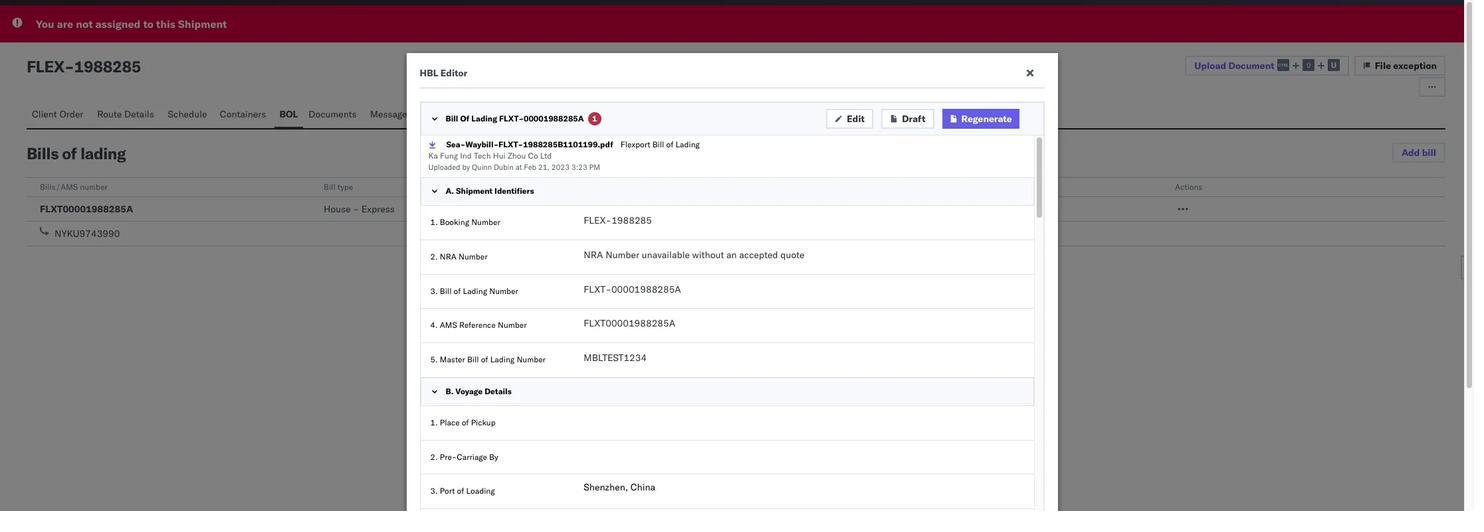 Task type: vqa. For each thing, say whether or not it's contained in the screenshot.
the right 1988285
yes



Task type: describe. For each thing, give the bounding box(es) containing it.
this
[[156, 17, 175, 31]]

mbltest1234
[[584, 352, 647, 364]]

type
[[337, 182, 353, 192]]

surrender
[[909, 182, 944, 192]]

1 horizontal spatial nra
[[584, 249, 603, 261]]

document
[[1228, 60, 1274, 72]]

sea-
[[446, 140, 465, 150]]

0 horizontal spatial 1988285
[[74, 56, 141, 76]]

to
[[143, 17, 153, 31]]

port
[[440, 487, 455, 497]]

quote
[[780, 249, 805, 261]]

method
[[638, 182, 665, 192]]

without
[[692, 249, 724, 261]]

containers button
[[215, 102, 274, 128]]

1988285b1101199.pdf
[[523, 140, 613, 150]]

pm
[[589, 163, 600, 172]]

bill left type
[[324, 182, 335, 192]]

bill left 'of'
[[446, 114, 458, 124]]

number right reference
[[498, 321, 527, 331]]

sea-waybill-flxt-1988285b1101199.pdf
[[446, 140, 613, 150]]

hbl editor
[[420, 67, 467, 79]]

containers
[[220, 108, 266, 120]]

not
[[76, 17, 93, 31]]

flex-
[[584, 215, 612, 227]]

2. for 2. nra number
[[430, 252, 438, 262]]

ind
[[460, 151, 472, 161]]

unavailable
[[642, 249, 690, 261]]

of for flexport bill of lading
[[666, 140, 673, 150]]

flex
[[27, 56, 64, 76]]

release
[[607, 182, 636, 192]]

tech
[[474, 151, 491, 161]]

ams
[[440, 321, 457, 331]]

accepted
[[739, 249, 778, 261]]

pickup
[[471, 418, 496, 428]]

lading right flexport
[[675, 140, 700, 150]]

dubin
[[494, 163, 514, 172]]

house - express
[[324, 203, 395, 215]]

assignees
[[424, 108, 467, 120]]

editor
[[440, 67, 467, 79]]

5. master bill of lading number
[[430, 355, 546, 365]]

nra number unavailable without an accepted quote
[[584, 249, 805, 261]]

4.
[[430, 321, 438, 331]]

messages
[[370, 108, 412, 120]]

a.
[[446, 186, 454, 196]]

ka fung ind tech hui zhou co ltd uploaded by quinn dubin at feb 21, 2023 3:23 pm
[[428, 151, 600, 172]]

1 horizontal spatial shipment
[[456, 186, 493, 196]]

0 horizontal spatial shipment
[[178, 17, 227, 31]]

bol
[[279, 108, 298, 120]]

1
[[592, 114, 597, 124]]

assigned
[[95, 17, 141, 31]]

number
[[80, 182, 108, 192]]

of right bills
[[62, 144, 77, 163]]

release method
[[607, 182, 665, 192]]

flexport
[[621, 140, 650, 150]]

number up 4. ams reference number
[[489, 286, 518, 296]]

schedule
[[168, 108, 207, 120]]

bills/ams number
[[40, 182, 108, 192]]

bill type
[[324, 182, 353, 192]]

a. shipment identifiers
[[446, 186, 534, 196]]

bill right master
[[467, 355, 479, 365]]

loading
[[466, 487, 495, 497]]

of for 3. port of loading
[[457, 487, 464, 497]]

bill of lading flxt-00001988285a
[[446, 114, 584, 124]]

by
[[462, 163, 470, 172]]

pre-
[[440, 452, 457, 462]]

reference
[[459, 321, 496, 331]]

2. nra number
[[430, 252, 487, 262]]

1. for 2. pre-carriage by
[[430, 418, 438, 428]]

2. for 2. pre-carriage by
[[430, 452, 438, 462]]

add bill
[[1402, 147, 1436, 159]]

details inside button
[[124, 108, 154, 120]]

bill up ams
[[440, 286, 452, 296]]

released
[[891, 203, 930, 215]]

you are not assigned to this shipment
[[36, 17, 227, 31]]

b. voyage details
[[446, 387, 512, 397]]

messages button
[[365, 102, 419, 128]]

hbl
[[420, 67, 438, 79]]

lading up reference
[[463, 286, 487, 296]]

client order
[[32, 108, 83, 120]]

number right the booking
[[471, 217, 500, 227]]

upload
[[1194, 60, 1226, 72]]

upload document button
[[1185, 56, 1349, 76]]

1. place of pickup
[[430, 418, 496, 428]]

0 vertical spatial flxt-
[[499, 114, 524, 124]]

documents
[[309, 108, 357, 120]]

voyage
[[455, 387, 483, 397]]

edit
[[847, 113, 865, 125]]

regenerate
[[961, 113, 1012, 125]]

number down 4. ams reference number
[[517, 355, 546, 365]]

china
[[631, 482, 655, 494]]

house
[[324, 203, 351, 215]]

an
[[726, 249, 737, 261]]

co
[[528, 151, 538, 161]]

upload document
[[1194, 60, 1274, 72]]



Task type: locate. For each thing, give the bounding box(es) containing it.
master
[[440, 355, 465, 365]]

nyku9743990
[[54, 228, 120, 240]]

3. left port
[[430, 487, 438, 497]]

0 vertical spatial shipment
[[178, 17, 227, 31]]

bol button
[[274, 102, 303, 128]]

at
[[515, 163, 522, 172]]

details right voyage
[[485, 387, 512, 397]]

lading right 'of'
[[471, 114, 497, 124]]

1 horizontal spatial 00001988285a
[[611, 283, 681, 295]]

of right port
[[457, 487, 464, 497]]

flxt00001988285a
[[40, 203, 133, 215], [584, 318, 675, 330]]

fung
[[440, 151, 458, 161]]

0 vertical spatial 00001988285a
[[524, 114, 584, 124]]

0 vertical spatial 1.
[[430, 217, 438, 227]]

of right master
[[481, 355, 488, 365]]

3. up "4." on the left bottom of page
[[430, 286, 438, 296]]

1 horizontal spatial 1988285
[[612, 215, 652, 227]]

2 vertical spatial flxt-
[[584, 283, 611, 295]]

1 vertical spatial details
[[485, 387, 512, 397]]

of for 1. place of pickup
[[462, 418, 469, 428]]

- for flex
[[64, 56, 74, 76]]

route details button
[[92, 102, 162, 128]]

assignees button
[[419, 102, 475, 128]]

shenzhen,
[[584, 482, 628, 494]]

identifiers
[[495, 186, 534, 196]]

00001988285a
[[524, 114, 584, 124], [611, 283, 681, 295]]

0 vertical spatial 3.
[[430, 286, 438, 296]]

- right flex-
[[613, 203, 619, 215]]

2. left pre-
[[430, 452, 438, 462]]

documents button
[[303, 102, 365, 128]]

client
[[32, 108, 57, 120]]

2 1. from the top
[[430, 418, 438, 428]]

1988285 down release method
[[612, 215, 652, 227]]

1 1. from the top
[[430, 217, 438, 227]]

shipment
[[178, 17, 227, 31], [456, 186, 493, 196]]

zhou
[[508, 151, 526, 161]]

client order button
[[27, 102, 92, 128]]

2. pre-carriage by
[[430, 452, 498, 462]]

route details
[[97, 108, 154, 120]]

4. ams reference number
[[430, 321, 527, 331]]

add bill button
[[1392, 143, 1445, 163]]

3. for flxt-00001988285a
[[430, 286, 438, 296]]

0 vertical spatial 2.
[[430, 252, 438, 262]]

route
[[97, 108, 122, 120]]

bills
[[27, 144, 58, 163]]

add
[[1402, 147, 1420, 159]]

of right flexport
[[666, 140, 673, 150]]

1988285 down assigned
[[74, 56, 141, 76]]

flxt00001988285a down flxt-00001988285a
[[584, 318, 675, 330]]

1. left the booking
[[430, 217, 438, 227]]

5.
[[430, 355, 438, 365]]

3:23
[[571, 163, 587, 172]]

of down the 2. nra number
[[454, 286, 461, 296]]

waybill-
[[465, 140, 499, 150]]

draft button
[[881, 109, 934, 129]]

booking
[[440, 217, 469, 227]]

express
[[361, 203, 395, 215]]

1 vertical spatial 3.
[[430, 487, 438, 497]]

1. left place
[[430, 418, 438, 428]]

file exception
[[1375, 60, 1437, 72]]

obl
[[891, 182, 907, 192]]

of right place
[[462, 418, 469, 428]]

actions
[[1175, 182, 1202, 192]]

3.
[[430, 286, 438, 296], [430, 487, 438, 497]]

1988285
[[74, 56, 141, 76], [612, 215, 652, 227]]

- down release
[[607, 203, 613, 215]]

1 vertical spatial flxt00001988285a
[[584, 318, 675, 330]]

2 3. from the top
[[430, 487, 438, 497]]

of for 3. bill of lading number
[[454, 286, 461, 296]]

1. for flex-1988285
[[430, 217, 438, 227]]

quinn
[[472, 163, 492, 172]]

uploaded
[[428, 163, 460, 172]]

schedule button
[[162, 102, 215, 128]]

nra
[[584, 249, 603, 261], [440, 252, 456, 262]]

1 vertical spatial 1.
[[430, 418, 438, 428]]

flex - 1988285
[[27, 56, 141, 76]]

flxt-
[[499, 114, 524, 124], [499, 140, 523, 150], [584, 283, 611, 295]]

bill
[[1422, 147, 1436, 159]]

00001988285a up 1988285b1101199.pdf
[[524, 114, 584, 124]]

are
[[57, 17, 73, 31]]

feb
[[524, 163, 536, 172]]

1. booking number
[[430, 217, 500, 227]]

shipment right a.
[[456, 186, 493, 196]]

order
[[59, 108, 83, 120]]

- for -
[[613, 203, 619, 215]]

1 vertical spatial shipment
[[456, 186, 493, 196]]

-
[[64, 56, 74, 76], [353, 203, 359, 215], [607, 203, 613, 215], [613, 203, 619, 215]]

bills/ams
[[40, 182, 78, 192]]

exception
[[1393, 60, 1437, 72]]

obl surrender
[[891, 182, 944, 192]]

- for house
[[353, 203, 359, 215]]

0 vertical spatial flxt00001988285a
[[40, 203, 133, 215]]

--
[[607, 203, 619, 215]]

3. port of loading
[[430, 487, 495, 497]]

place
[[440, 418, 460, 428]]

of
[[666, 140, 673, 150], [62, 144, 77, 163], [454, 286, 461, 296], [481, 355, 488, 365], [462, 418, 469, 428], [457, 487, 464, 497]]

3. bill of lading number
[[430, 286, 518, 296]]

1 vertical spatial 2.
[[430, 452, 438, 462]]

- right the house
[[353, 203, 359, 215]]

1 2. from the top
[[430, 252, 438, 262]]

shipment right this
[[178, 17, 227, 31]]

number down flex-1988285
[[606, 249, 639, 261]]

0 vertical spatial 1988285
[[74, 56, 141, 76]]

0 horizontal spatial nra
[[440, 252, 456, 262]]

of
[[460, 114, 469, 124]]

lading
[[80, 144, 126, 163]]

00001988285a down unavailable on the left of the page
[[611, 283, 681, 295]]

flexport bill of lading
[[621, 140, 700, 150]]

regenerate button
[[942, 109, 1019, 129]]

1 vertical spatial flxt-
[[499, 140, 523, 150]]

2 2. from the top
[[430, 452, 438, 462]]

3. for shenzhen, china
[[430, 487, 438, 497]]

by
[[489, 452, 498, 462]]

- down are at the left of page
[[64, 56, 74, 76]]

file exception button
[[1354, 56, 1445, 76], [1354, 56, 1445, 76]]

0 horizontal spatial flxt00001988285a
[[40, 203, 133, 215]]

number up 3. bill of lading number
[[459, 252, 487, 262]]

nra down flex-
[[584, 249, 603, 261]]

1 3. from the top
[[430, 286, 438, 296]]

1 horizontal spatial details
[[485, 387, 512, 397]]

1 vertical spatial 00001988285a
[[611, 283, 681, 295]]

nra down the booking
[[440, 252, 456, 262]]

draft
[[902, 113, 925, 125]]

0 horizontal spatial details
[[124, 108, 154, 120]]

21,
[[538, 163, 550, 172]]

flxt00001988285a down number
[[40, 203, 133, 215]]

hui
[[493, 151, 506, 161]]

bill right flexport
[[652, 140, 664, 150]]

0 horizontal spatial 00001988285a
[[524, 114, 584, 124]]

2023
[[551, 163, 570, 172]]

1.
[[430, 217, 438, 227], [430, 418, 438, 428]]

1 horizontal spatial flxt00001988285a
[[584, 318, 675, 330]]

1 vertical spatial 1988285
[[612, 215, 652, 227]]

2. down 1. booking number
[[430, 252, 438, 262]]

details right route
[[124, 108, 154, 120]]

0 vertical spatial details
[[124, 108, 154, 120]]

b.
[[446, 387, 454, 397]]

lading up "b. voyage details"
[[490, 355, 515, 365]]



